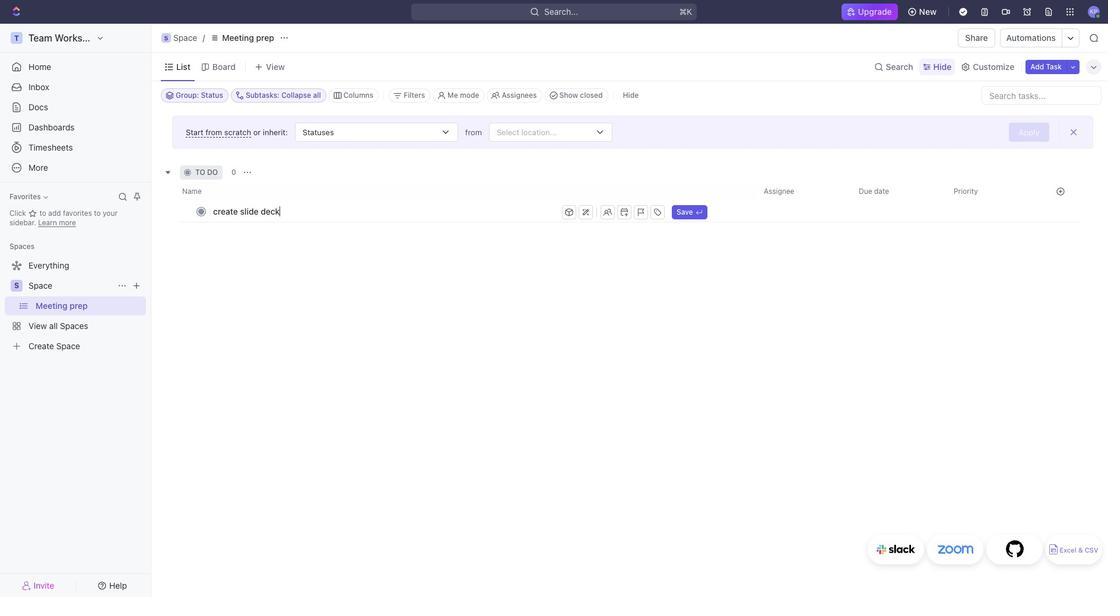 Task type: describe. For each thing, give the bounding box(es) containing it.
to for do
[[195, 168, 205, 177]]

sidebar.
[[9, 218, 36, 227]]

subtasks: collapse all
[[246, 91, 321, 100]]

home link
[[5, 58, 146, 77]]

learn more link
[[38, 218, 76, 227]]

help button
[[79, 578, 146, 594]]

to do
[[195, 168, 218, 177]]

due
[[859, 187, 872, 196]]

meeting inside tree
[[36, 301, 67, 311]]

timesheets
[[28, 142, 73, 153]]

scratch
[[224, 127, 251, 137]]

inbox link
[[5, 78, 146, 97]]

assignees button
[[487, 88, 542, 103]]

automations button
[[1001, 29, 1062, 47]]

start from scratch link
[[186, 127, 251, 137]]

everything link
[[5, 256, 144, 275]]

team
[[28, 33, 52, 43]]

name
[[182, 187, 202, 196]]

automations
[[1006, 33, 1056, 43]]

name button
[[180, 182, 757, 201]]

select location...
[[497, 127, 557, 137]]

columns
[[343, 91, 374, 100]]

more button
[[5, 158, 146, 177]]

share button
[[958, 28, 995, 47]]

spaces inside tree
[[60, 321, 88, 331]]

start
[[186, 127, 203, 137]]

meeting prep inside tree
[[36, 301, 88, 311]]

save button
[[672, 205, 707, 219]]

timesheets link
[[5, 138, 146, 157]]

share
[[965, 33, 988, 43]]

view for view all spaces
[[28, 321, 47, 331]]

t
[[14, 34, 19, 42]]

do
[[207, 168, 218, 177]]

more
[[28, 163, 48, 173]]

to for add
[[40, 209, 46, 218]]

due date button
[[852, 182, 947, 201]]

customize button
[[958, 58, 1018, 75]]

0
[[232, 168, 236, 177]]

space link
[[28, 277, 113, 296]]

due date
[[859, 187, 889, 196]]

your
[[103, 209, 118, 218]]

everything
[[28, 261, 69, 271]]

click
[[9, 209, 28, 218]]

me
[[448, 91, 458, 100]]

view button
[[250, 53, 350, 81]]

prep inside tree
[[70, 301, 88, 311]]

board
[[212, 61, 236, 72]]

me mode button
[[433, 88, 485, 103]]

excel
[[1060, 547, 1077, 555]]

csv
[[1085, 547, 1098, 555]]

meeting prep link inside tree
[[36, 297, 144, 316]]

filters button
[[389, 88, 430, 103]]

view all spaces link
[[5, 317, 144, 336]]

all inside tree
[[49, 321, 58, 331]]

columns button
[[329, 88, 379, 103]]

help button
[[79, 578, 146, 594]]

create space link
[[5, 337, 144, 356]]

1 from from the left
[[205, 127, 222, 137]]

s for s space /
[[164, 34, 168, 42]]

task
[[1046, 62, 1062, 71]]

me mode
[[448, 91, 479, 100]]

assignee
[[764, 187, 794, 196]]

0 horizontal spatial space
[[28, 281, 52, 291]]

dashboards link
[[5, 118, 146, 137]]

0 vertical spatial meeting
[[222, 33, 254, 43]]

assignees
[[502, 91, 537, 100]]

invite button
[[5, 578, 72, 594]]

statuses button
[[288, 123, 465, 142]]

s for s
[[14, 281, 19, 290]]

0 vertical spatial prep
[[256, 33, 274, 43]]

group:
[[176, 91, 199, 100]]

start from scratch or inherit:
[[186, 127, 288, 137]]

show closed button
[[545, 88, 608, 103]]

board link
[[210, 58, 236, 75]]

search...
[[544, 7, 578, 17]]

space, , element inside tree
[[11, 280, 23, 292]]

location...
[[522, 127, 557, 137]]



Task type: vqa. For each thing, say whether or not it's contained in the screenshot.
the top Space
yes



Task type: locate. For each thing, give the bounding box(es) containing it.
1 vertical spatial hide
[[623, 91, 639, 100]]

1 vertical spatial meeting
[[36, 301, 67, 311]]

Search tasks... text field
[[982, 87, 1101, 104]]

new button
[[903, 2, 944, 21]]

hide right closed
[[623, 91, 639, 100]]

1 vertical spatial meeting prep link
[[36, 297, 144, 316]]

to left your at the left top of the page
[[94, 209, 101, 218]]

select
[[497, 127, 519, 137]]

space, , element left space link
[[11, 280, 23, 292]]

all up create space
[[49, 321, 58, 331]]

0 vertical spatial s
[[164, 34, 168, 42]]

view for view
[[266, 61, 285, 72]]

0 vertical spatial spaces
[[9, 242, 35, 251]]

space for create
[[56, 341, 80, 351]]

favorites
[[63, 209, 92, 218]]

1 vertical spatial meeting prep
[[36, 301, 88, 311]]

view up create
[[28, 321, 47, 331]]

hide right search
[[934, 61, 952, 72]]

hide inside hide button
[[623, 91, 639, 100]]

search
[[886, 61, 913, 72]]

list
[[176, 61, 190, 72]]

0 vertical spatial meeting prep link
[[207, 31, 277, 45]]

docs link
[[5, 98, 146, 117]]

invite
[[34, 581, 54, 591]]

view inside button
[[266, 61, 285, 72]]

team workspace
[[28, 33, 104, 43]]

favorites
[[9, 192, 41, 201]]

0 vertical spatial hide
[[934, 61, 952, 72]]

Task name or type '/' for commands text field
[[213, 202, 560, 221]]

2 from from the left
[[465, 127, 482, 137]]

0 horizontal spatial meeting
[[36, 301, 67, 311]]

1 vertical spatial space
[[28, 281, 52, 291]]

meeting prep link up view all spaces link
[[36, 297, 144, 316]]

add task
[[1031, 62, 1062, 71]]

meeting prep up view all spaces
[[36, 301, 88, 311]]

2 horizontal spatial space
[[173, 33, 197, 43]]

1 horizontal spatial to
[[94, 209, 101, 218]]

more
[[59, 218, 76, 227]]

1 horizontal spatial view
[[266, 61, 285, 72]]

s inside tree
[[14, 281, 19, 290]]

mode
[[460, 91, 479, 100]]

1 vertical spatial space, , element
[[11, 280, 23, 292]]

1 horizontal spatial meeting prep link
[[207, 31, 277, 45]]

kp button
[[1084, 2, 1103, 21]]

excel & csv
[[1060, 547, 1098, 555]]

1 horizontal spatial all
[[313, 91, 321, 100]]

0 vertical spatial space, , element
[[161, 33, 171, 43]]

new
[[919, 7, 937, 17]]

kp
[[1090, 8, 1098, 15]]

select location... button
[[482, 123, 620, 142]]

workspace
[[55, 33, 104, 43]]

inbox
[[28, 82, 49, 92]]

/
[[203, 33, 205, 43]]

0 horizontal spatial meeting prep
[[36, 301, 88, 311]]

1 horizontal spatial space, , element
[[161, 33, 171, 43]]

1 horizontal spatial space
[[56, 341, 80, 351]]

1 horizontal spatial spaces
[[60, 321, 88, 331]]

1 vertical spatial s
[[14, 281, 19, 290]]

date
[[874, 187, 889, 196]]

dashboards
[[28, 122, 75, 132]]

from left the select
[[465, 127, 482, 137]]

prep up view button
[[256, 33, 274, 43]]

save
[[677, 207, 693, 216]]

sidebar navigation
[[0, 24, 154, 598]]

search button
[[871, 58, 917, 75]]

0 vertical spatial meeting prep
[[222, 33, 274, 43]]

0 horizontal spatial to
[[40, 209, 46, 218]]

meeting prep link up board
[[207, 31, 277, 45]]

view button
[[250, 58, 289, 75]]

2 horizontal spatial to
[[195, 168, 205, 177]]

space, , element left /
[[161, 33, 171, 43]]

0 horizontal spatial space, , element
[[11, 280, 23, 292]]

priority button
[[947, 182, 1042, 201]]

filters
[[404, 91, 425, 100]]

from right start
[[205, 127, 222, 137]]

0 vertical spatial space
[[173, 33, 197, 43]]

show
[[559, 91, 578, 100]]

1 horizontal spatial from
[[465, 127, 482, 137]]

inherit:
[[263, 127, 288, 137]]

help
[[109, 581, 127, 591]]

1 horizontal spatial hide
[[934, 61, 952, 72]]

1 vertical spatial all
[[49, 321, 58, 331]]

learn more
[[38, 218, 76, 227]]

create space
[[28, 341, 80, 351]]

space for s
[[173, 33, 197, 43]]

statuses
[[303, 127, 334, 137]]

s space /
[[164, 33, 205, 43]]

customize
[[973, 61, 1015, 72]]

meeting prep
[[222, 33, 274, 43], [36, 301, 88, 311]]

s left /
[[164, 34, 168, 42]]

prep up view all spaces link
[[70, 301, 88, 311]]

space down everything
[[28, 281, 52, 291]]

0 vertical spatial view
[[266, 61, 285, 72]]

0 horizontal spatial hide
[[623, 91, 639, 100]]

team workspace, , element
[[11, 32, 23, 44]]

1 horizontal spatial meeting
[[222, 33, 254, 43]]

show closed
[[559, 91, 603, 100]]

meeting prep up view button
[[222, 33, 274, 43]]

s left space link
[[14, 281, 19, 290]]

meeting up view all spaces
[[36, 301, 67, 311]]

1 horizontal spatial prep
[[256, 33, 274, 43]]

space, , element
[[161, 33, 171, 43], [11, 280, 23, 292]]

tree containing everything
[[5, 256, 146, 356]]

0 vertical spatial all
[[313, 91, 321, 100]]

hide inside hide dropdown button
[[934, 61, 952, 72]]

subtasks:
[[246, 91, 280, 100]]

0 horizontal spatial all
[[49, 321, 58, 331]]

0 horizontal spatial spaces
[[9, 242, 35, 251]]

&
[[1078, 547, 1083, 555]]

learn
[[38, 218, 57, 227]]

0 horizontal spatial meeting prep link
[[36, 297, 144, 316]]

collapse
[[281, 91, 311, 100]]

1 horizontal spatial meeting prep
[[222, 33, 274, 43]]

0 horizontal spatial prep
[[70, 301, 88, 311]]

home
[[28, 62, 51, 72]]

closed
[[580, 91, 603, 100]]

to left do
[[195, 168, 205, 177]]

assignee button
[[757, 182, 852, 201]]

favorites button
[[5, 190, 53, 204]]

tree
[[5, 256, 146, 356]]

0 horizontal spatial from
[[205, 127, 222, 137]]

meeting prep link
[[207, 31, 277, 45], [36, 297, 144, 316]]

0 horizontal spatial s
[[14, 281, 19, 290]]

1 horizontal spatial s
[[164, 34, 168, 42]]

2 vertical spatial space
[[56, 341, 80, 351]]

⌘k
[[679, 7, 692, 17]]

1 vertical spatial spaces
[[60, 321, 88, 331]]

tree inside sidebar navigation
[[5, 256, 146, 356]]

prep
[[256, 33, 274, 43], [70, 301, 88, 311]]

priority
[[954, 187, 978, 196]]

or
[[253, 127, 261, 137]]

spaces
[[9, 242, 35, 251], [60, 321, 88, 331]]

meeting up board
[[222, 33, 254, 43]]

spaces up create space link at the left of the page
[[60, 321, 88, 331]]

space left /
[[173, 33, 197, 43]]

all right the collapse
[[313, 91, 321, 100]]

create
[[28, 341, 54, 351]]

meeting
[[222, 33, 254, 43], [36, 301, 67, 311]]

spaces down sidebar. at the top left of page
[[9, 242, 35, 251]]

invite user image
[[22, 581, 31, 592]]

view up subtasks: collapse all
[[266, 61, 285, 72]]

group: status
[[176, 91, 223, 100]]

0 horizontal spatial view
[[28, 321, 47, 331]]

status
[[201, 91, 223, 100]]

view inside tree
[[28, 321, 47, 331]]

1 vertical spatial prep
[[70, 301, 88, 311]]

1 vertical spatial view
[[28, 321, 47, 331]]

add
[[48, 209, 61, 218]]

excel & csv link
[[1046, 535, 1102, 565]]

space down view all spaces link
[[56, 341, 80, 351]]

all
[[313, 91, 321, 100], [49, 321, 58, 331]]

upgrade
[[858, 7, 892, 17]]

to up 'learn'
[[40, 209, 46, 218]]

hide button
[[618, 88, 644, 103]]

s inside s space /
[[164, 34, 168, 42]]

space
[[173, 33, 197, 43], [28, 281, 52, 291], [56, 341, 80, 351]]



